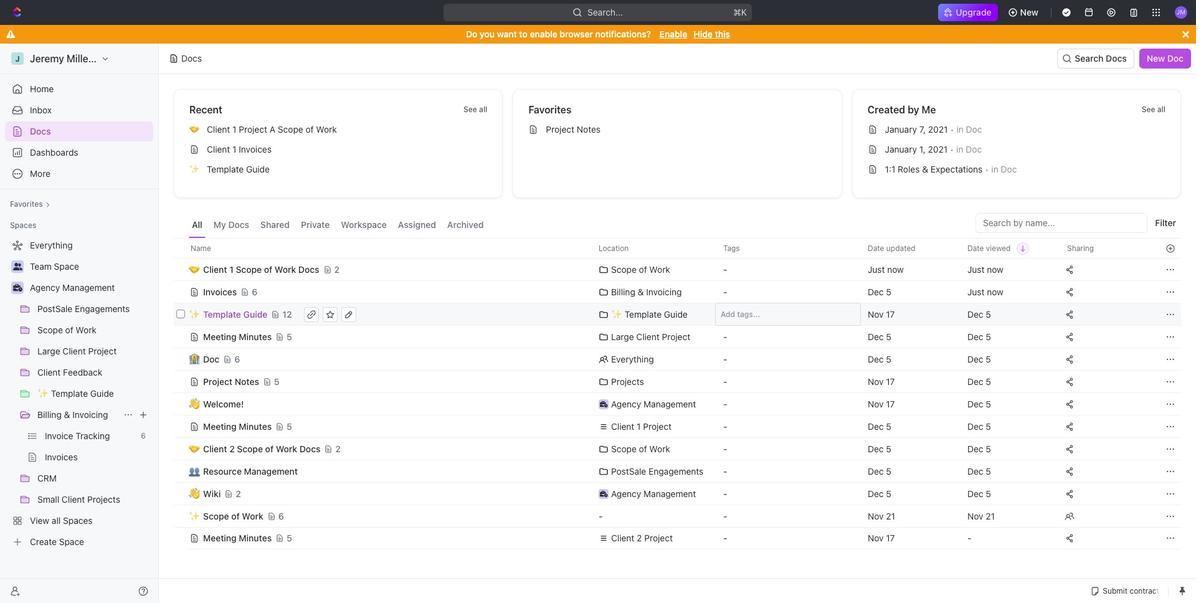 Task type: describe. For each thing, give the bounding box(es) containing it.
search docs
[[1075, 53, 1127, 64]]

home link
[[5, 79, 153, 99]]

tags...
[[737, 309, 760, 319]]

0 vertical spatial ✨ template guide
[[611, 309, 688, 319]]

roles
[[898, 164, 920, 174]]

nov for projects
[[868, 376, 884, 387]]

welcome!
[[203, 398, 244, 409]]

1 horizontal spatial billing
[[611, 286, 635, 297]]

client for client 2 project
[[611, 533, 634, 543]]

resource management button
[[189, 460, 584, 483]]

archived
[[447, 219, 484, 230]]

2 17 from the top
[[886, 376, 895, 387]]

⌘k
[[734, 7, 747, 17]]

resource management
[[203, 466, 298, 476]]

6 inside "sidebar" navigation
[[141, 431, 146, 440]]

date for date updated
[[868, 243, 884, 253]]

tags
[[723, 243, 740, 253]]

business time image
[[600, 491, 608, 497]]

more button
[[5, 164, 153, 184]]

my
[[214, 219, 226, 230]]

docs inside search docs button
[[1106, 53, 1127, 64]]

meeting minutes for client 1 project
[[203, 421, 272, 431]]

invoice tracking
[[45, 431, 110, 441]]

docs inside "sidebar" navigation
[[30, 126, 51, 136]]

project inside "sidebar" navigation
[[88, 346, 117, 356]]

hide
[[694, 29, 713, 39]]

postsale inside 'table'
[[611, 466, 646, 476]]

0 vertical spatial projects
[[611, 376, 644, 387]]

14 row from the top
[[174, 526, 1181, 551]]

space for team space
[[54, 261, 79, 272]]

feedback
[[63, 367, 102, 378]]

miller's
[[67, 53, 100, 64]]

jeremy miller's workspace
[[30, 53, 154, 64]]

sidebar navigation
[[0, 44, 161, 603]]

a
[[270, 124, 275, 135]]

sharing
[[1067, 243, 1094, 253]]

docs link
[[5, 121, 153, 141]]

space for create space
[[59, 536, 84, 547]]

january for january 1, 2021
[[885, 144, 917, 155]]

12
[[282, 309, 292, 319]]

1 for client 1 scope of work docs
[[229, 264, 234, 274]]

6 for scope of work
[[278, 511, 284, 521]]

viewed
[[986, 243, 1011, 253]]

Search by name... text field
[[983, 214, 1140, 232]]

meeting for large client project
[[203, 331, 237, 342]]

inbox
[[30, 105, 52, 115]]

1 horizontal spatial ✨
[[189, 164, 199, 174]]

of inside tree
[[65, 325, 73, 335]]

assigned
[[398, 219, 436, 230]]

✨ template guide link
[[37, 384, 151, 404]]

row containing welcome!
[[174, 393, 1181, 415]]

create
[[30, 536, 57, 547]]

enable
[[660, 29, 687, 39]]

assigned button
[[395, 213, 439, 238]]

scope right a on the top
[[278, 124, 303, 135]]

small
[[37, 494, 59, 505]]

minutes for client 1 project
[[239, 421, 272, 431]]

1:1
[[885, 164, 896, 174]]

management up client 1 project
[[644, 398, 696, 409]]

notifications?
[[595, 29, 651, 39]]

postsale inside tree
[[37, 303, 72, 314]]

• inside the 1:1 roles & expectations • in doc
[[985, 164, 989, 174]]

client for client 1 project
[[611, 421, 634, 431]]

agency management for nov
[[611, 398, 696, 409]]

my docs
[[214, 219, 249, 230]]

guide down client 1 invoices
[[246, 164, 270, 174]]

upgrade link
[[939, 4, 998, 21]]

inbox link
[[5, 100, 153, 120]]

date viewed button
[[960, 239, 1030, 258]]

all button
[[189, 213, 205, 238]]

2 for wiki
[[236, 488, 241, 499]]

team space link
[[30, 257, 151, 277]]

client feedback link
[[37, 363, 151, 383]]

1 vertical spatial invoices
[[203, 286, 237, 297]]

invoice tracking link
[[45, 426, 136, 446]]

client for client feedback
[[37, 367, 61, 378]]

client 1 project
[[611, 421, 672, 431]]

nov for client 2 project
[[868, 533, 884, 543]]

meeting for client 2 project
[[203, 533, 237, 543]]

17 for template
[[886, 309, 895, 319]]

client 2 scope of work docs
[[203, 443, 321, 454]]

work inside scope of work link
[[76, 325, 97, 335]]

row containing resource management
[[174, 460, 1181, 483]]

scope down location
[[611, 264, 637, 274]]

want
[[497, 29, 517, 39]]

postsale engagements inside 'table'
[[611, 466, 704, 476]]

welcome! button
[[189, 393, 584, 415]]

7,
[[919, 124, 926, 135]]

1 for client 1 invoices
[[232, 144, 236, 155]]

see for recent
[[464, 105, 477, 114]]

meeting minutes for client 2 project
[[203, 533, 272, 543]]

2 horizontal spatial invoices
[[239, 144, 272, 155]]

spaces inside 'view all spaces' link
[[63, 515, 93, 526]]

notes inside project notes link
[[577, 124, 601, 135]]

do
[[466, 29, 478, 39]]

all for recent
[[479, 105, 487, 114]]

2 nov 17 from the top
[[868, 376, 895, 387]]

add tags... button
[[716, 303, 860, 325]]

add
[[721, 309, 735, 319]]

✨ inside 'table'
[[611, 309, 622, 319]]

search
[[1075, 53, 1104, 64]]

search...
[[588, 7, 623, 17]]

project notes link
[[524, 120, 837, 140]]

1 horizontal spatial everything
[[611, 354, 654, 364]]

scope of work inside tree
[[37, 325, 97, 335]]

client for client 1 project a scope of work
[[207, 124, 230, 135]]

agency management for dec
[[611, 488, 696, 499]]

0 horizontal spatial spaces
[[10, 221, 36, 230]]

small client projects
[[37, 494, 120, 505]]

guide left 12
[[243, 309, 268, 319]]

guide inside tree
[[90, 388, 114, 399]]

0 vertical spatial billing & invoicing
[[611, 286, 682, 297]]

see for created by me
[[1142, 105, 1155, 114]]

invoices inside 'link'
[[45, 452, 78, 462]]

browser
[[560, 29, 593, 39]]

nov 17 for 2
[[868, 533, 895, 543]]

just now for now
[[968, 264, 1004, 274]]

• for january 7, 2021
[[950, 124, 954, 134]]

9 row from the top
[[174, 414, 1181, 439]]

all inside "sidebar" navigation
[[52, 515, 61, 526]]

dashboards link
[[5, 143, 153, 163]]

row containing name
[[174, 238, 1181, 259]]

client inside large client project link
[[63, 346, 86, 356]]

1 vertical spatial engagements
[[649, 466, 704, 476]]

updated
[[886, 243, 916, 253]]

new doc button
[[1139, 49, 1191, 69]]

1 nov 21 from the left
[[868, 511, 895, 521]]

jm
[[1177, 8, 1186, 16]]

0 vertical spatial template guide
[[207, 164, 270, 174]]

now for dec 5
[[987, 286, 1004, 297]]

date updated
[[868, 243, 916, 253]]

expectations
[[931, 164, 983, 174]]

guide left add
[[664, 309, 688, 319]]

invoicing inside tree
[[72, 409, 108, 420]]

upgrade
[[956, 7, 992, 17]]

agency for nov 17
[[611, 398, 641, 409]]

1 vertical spatial notes
[[235, 376, 259, 387]]

filter
[[1155, 217, 1176, 228]]

17 for 2
[[886, 533, 895, 543]]

🤝
[[189, 125, 199, 134]]

2 vertical spatial in
[[992, 164, 999, 174]]

jm button
[[1171, 2, 1191, 22]]

new button
[[1003, 2, 1046, 22]]

name
[[191, 243, 211, 253]]

row containing client 2 scope of work docs
[[174, 436, 1181, 461]]

agency for dec 5
[[611, 488, 641, 499]]

private button
[[298, 213, 333, 238]]

large inside tree
[[37, 346, 60, 356]]

nov for agency management
[[868, 398, 884, 409]]

1 for client 1 project a scope of work
[[232, 124, 236, 135]]

january 1, 2021 • in doc
[[885, 144, 982, 155]]

tab list containing all
[[189, 213, 487, 238]]

j
[[15, 54, 20, 63]]

business time image for row containing welcome!
[[600, 401, 608, 407]]

2021 for january 1, 2021
[[928, 144, 948, 155]]

scope of work down location
[[611, 264, 670, 274]]

view all spaces
[[30, 515, 93, 526]]

client for client 2 scope of work docs
[[203, 443, 227, 454]]

filter button
[[1150, 213, 1181, 233]]

2 for client 1 scope of work docs
[[334, 264, 340, 274]]

this
[[715, 29, 730, 39]]

jeremy miller's workspace, , element
[[11, 52, 24, 65]]

see all button for created by me
[[1137, 102, 1171, 117]]

enable
[[530, 29, 557, 39]]



Task type: locate. For each thing, give the bounding box(es) containing it.
nov for ✨ template guide
[[868, 309, 884, 319]]

1 horizontal spatial large client project
[[611, 331, 691, 342]]

my docs button
[[210, 213, 252, 238]]

1 horizontal spatial new
[[1147, 53, 1165, 64]]

1 see from the left
[[464, 105, 477, 114]]

1 horizontal spatial invoicing
[[646, 286, 682, 297]]

postsale down agency management link
[[37, 303, 72, 314]]

tree inside "sidebar" navigation
[[5, 236, 153, 552]]

0 vertical spatial 2021
[[928, 124, 948, 135]]

1 vertical spatial favorites
[[10, 199, 43, 209]]

dec 5
[[868, 286, 891, 297], [968, 309, 991, 319], [868, 331, 891, 342], [968, 331, 991, 342], [868, 354, 891, 364], [968, 354, 991, 364], [968, 376, 991, 387], [968, 398, 991, 409], [868, 421, 891, 431], [968, 421, 991, 431], [868, 443, 891, 454], [968, 443, 991, 454], [868, 466, 891, 476], [968, 466, 991, 476], [868, 488, 891, 499], [968, 488, 991, 499]]

invoices down client 1 scope of work docs
[[203, 286, 237, 297]]

meeting minutes
[[203, 331, 272, 342], [203, 421, 272, 431], [203, 533, 272, 543]]

1 horizontal spatial engagements
[[649, 466, 704, 476]]

1 vertical spatial postsale engagements
[[611, 466, 704, 476]]

1 see all from the left
[[464, 105, 487, 114]]

12 row from the top
[[174, 481, 1181, 506]]

0 horizontal spatial invoices
[[45, 452, 78, 462]]

• up the 1:1 roles & expectations • in doc
[[950, 144, 954, 154]]

6 up invoices 'link'
[[141, 431, 146, 440]]

billing up invoice
[[37, 409, 62, 420]]

management up client 2 project
[[644, 488, 696, 499]]

new inside button
[[1147, 53, 1165, 64]]

2 vertical spatial agency
[[611, 488, 641, 499]]

management
[[62, 282, 115, 293], [644, 398, 696, 409], [244, 466, 298, 476], [644, 488, 696, 499]]

1 january from the top
[[885, 124, 917, 135]]

everything link
[[5, 236, 151, 255]]

✨ inside tree
[[37, 388, 49, 399]]

4 17 from the top
[[886, 533, 895, 543]]

2 meeting from the top
[[203, 421, 237, 431]]

engagements down client 1 project
[[649, 466, 704, 476]]

row containing template guide
[[174, 302, 1181, 327]]

2 vertical spatial meeting
[[203, 533, 237, 543]]

6 up 'welcome!' on the left of page
[[234, 354, 240, 364]]

management inside button
[[244, 466, 298, 476]]

8 row from the top
[[174, 393, 1181, 415]]

shared
[[260, 219, 290, 230]]

agency right business time icon at the right
[[611, 488, 641, 499]]

view
[[30, 515, 49, 526]]

1
[[232, 124, 236, 135], [232, 144, 236, 155], [229, 264, 234, 274], [637, 421, 641, 431]]

tab list
[[189, 213, 487, 238]]

client feedback
[[37, 367, 102, 378]]

2 for client 2 scope of work docs
[[335, 443, 341, 454]]

template guide
[[207, 164, 270, 174], [203, 309, 268, 319]]

2 horizontal spatial &
[[922, 164, 928, 174]]

workspace inside "sidebar" navigation
[[103, 53, 154, 64]]

0 vertical spatial workspace
[[103, 53, 154, 64]]

1 vertical spatial ✨
[[611, 309, 622, 319]]

0 vertical spatial new
[[1020, 7, 1039, 17]]

postsale
[[37, 303, 72, 314], [611, 466, 646, 476]]

billing & invoicing down location
[[611, 286, 682, 297]]

minutes for large client project
[[239, 331, 272, 342]]

6 row from the top
[[174, 347, 1181, 372]]

• inside january 7, 2021 • in doc
[[950, 124, 954, 134]]

client for client 1 scope of work docs
[[203, 264, 227, 274]]

• for january 1, 2021
[[950, 144, 954, 154]]

1 17 from the top
[[886, 309, 895, 319]]

workspace right 'private'
[[341, 219, 387, 230]]

meeting for client 1 project
[[203, 421, 237, 431]]

1 vertical spatial spaces
[[63, 515, 93, 526]]

business time image inside row
[[600, 401, 608, 407]]

0 horizontal spatial invoicing
[[72, 409, 108, 420]]

3 17 from the top
[[886, 398, 895, 409]]

11 row from the top
[[174, 460, 1181, 483]]

billing & invoicing inside billing & invoicing link
[[37, 409, 108, 420]]

wiki
[[203, 488, 221, 499]]

agency up client 1 project
[[611, 398, 641, 409]]

template inside "sidebar" navigation
[[51, 388, 88, 399]]

0 vertical spatial favorites
[[529, 104, 572, 115]]

0 vertical spatial january
[[885, 124, 917, 135]]

home
[[30, 83, 54, 94]]

2 vertical spatial minutes
[[239, 533, 272, 543]]

row containing invoices
[[174, 279, 1181, 304]]

1 see all button from the left
[[459, 102, 492, 117]]

• inside "january 1, 2021 • in doc"
[[950, 144, 954, 154]]

0 horizontal spatial date
[[868, 243, 884, 253]]

created
[[868, 104, 905, 115]]

in for january 1, 2021
[[956, 144, 964, 155]]

2021 right "1,"
[[928, 144, 948, 155]]

1 vertical spatial january
[[885, 144, 917, 155]]

new right upgrade
[[1020, 7, 1039, 17]]

2 vertical spatial &
[[64, 409, 70, 420]]

2 row from the top
[[174, 257, 1181, 282]]

crm
[[37, 473, 57, 483]]

2 see from the left
[[1142, 105, 1155, 114]]

engagements
[[75, 303, 130, 314], [649, 466, 704, 476]]

1 horizontal spatial billing & invoicing
[[611, 286, 682, 297]]

just for just now
[[968, 264, 985, 274]]

small client projects link
[[37, 490, 151, 510]]

1 horizontal spatial all
[[479, 105, 487, 114]]

scope inside "sidebar" navigation
[[37, 325, 63, 335]]

billing down location
[[611, 286, 635, 297]]

docs
[[181, 53, 202, 64], [1106, 53, 1127, 64], [30, 126, 51, 136], [228, 219, 249, 230], [298, 264, 319, 274], [300, 443, 321, 454]]

7 row from the top
[[174, 369, 1181, 394]]

1,
[[919, 144, 926, 155]]

create space
[[30, 536, 84, 547]]

postsale engagements
[[37, 303, 130, 314], [611, 466, 704, 476]]

1 row from the top
[[174, 238, 1181, 259]]

2
[[334, 264, 340, 274], [229, 443, 235, 454], [335, 443, 341, 454], [236, 488, 241, 499], [637, 533, 642, 543]]

0 horizontal spatial postsale engagements
[[37, 303, 130, 314]]

client inside client 1 invoices link
[[207, 144, 230, 155]]

1 horizontal spatial ✨ template guide
[[611, 309, 688, 319]]

postsale engagements inside tree
[[37, 303, 130, 314]]

invoicing
[[646, 286, 682, 297], [72, 409, 108, 420]]

scope down wiki
[[203, 511, 229, 521]]

2021 for january 7, 2021
[[928, 124, 948, 135]]

postsale engagements link
[[37, 299, 151, 319]]

6 for doc
[[234, 354, 240, 364]]

crm link
[[37, 469, 151, 488]]

0 horizontal spatial billing & invoicing
[[37, 409, 108, 420]]

agency management inside tree
[[30, 282, 115, 293]]

dashboards
[[30, 147, 78, 158]]

agency management
[[30, 282, 115, 293], [611, 398, 696, 409], [611, 488, 696, 499]]

0 horizontal spatial postsale
[[37, 303, 72, 314]]

to
[[519, 29, 528, 39]]

template guide down client 1 invoices
[[207, 164, 270, 174]]

1 vertical spatial 2021
[[928, 144, 948, 155]]

✨ template guide
[[611, 309, 688, 319], [37, 388, 114, 399]]

1 vertical spatial project notes
[[203, 376, 259, 387]]

1 vertical spatial workspace
[[341, 219, 387, 230]]

project notes inside project notes link
[[546, 124, 601, 135]]

2 nov 21 from the left
[[968, 511, 995, 521]]

doc
[[1167, 53, 1184, 64], [966, 124, 982, 135], [966, 144, 982, 155], [1001, 164, 1017, 174], [203, 354, 219, 364]]

business time image for tree at the left of page containing everything
[[13, 284, 22, 292]]

2 2021 from the top
[[928, 144, 948, 155]]

2 meeting minutes from the top
[[203, 421, 272, 431]]

create space link
[[5, 532, 151, 552]]

client 1 invoices link
[[184, 140, 497, 159]]

0 vertical spatial postsale engagements
[[37, 303, 130, 314]]

1 vertical spatial template guide
[[203, 309, 268, 319]]

✨ template guide inside "sidebar" navigation
[[37, 388, 114, 399]]

me
[[922, 104, 936, 115]]

1 vertical spatial &
[[638, 286, 644, 297]]

date for date viewed
[[968, 243, 984, 253]]

management down client 2 scope of work docs
[[244, 466, 298, 476]]

view all spaces link
[[5, 511, 151, 531]]

new for new
[[1020, 7, 1039, 17]]

see all for created by me
[[1142, 105, 1166, 114]]

management inside "sidebar" navigation
[[62, 282, 115, 293]]

see
[[464, 105, 477, 114], [1142, 105, 1155, 114]]

in for january 7, 2021
[[957, 124, 964, 135]]

scope down client 1 project
[[611, 443, 637, 454]]

scope of work down postsale engagements link at the left of the page
[[37, 325, 97, 335]]

space down 'view all spaces' link
[[59, 536, 84, 547]]

projects inside "sidebar" navigation
[[87, 494, 120, 505]]

scope up client feedback
[[37, 325, 63, 335]]

1 horizontal spatial postsale
[[611, 466, 646, 476]]

0 horizontal spatial see all button
[[459, 102, 492, 117]]

0 vertical spatial postsale
[[37, 303, 72, 314]]

table containing client 1 scope of work docs
[[174, 238, 1181, 551]]

0 horizontal spatial new
[[1020, 7, 1039, 17]]

row containing project notes
[[174, 369, 1181, 394]]

management down team space link
[[62, 282, 115, 293]]

scope down my docs button
[[236, 264, 262, 274]]

workspace button
[[338, 213, 390, 238]]

2 see all button from the left
[[1137, 102, 1171, 117]]

1 horizontal spatial postsale engagements
[[611, 466, 704, 476]]

template guide down client 1 scope of work docs
[[203, 309, 268, 319]]

0 horizontal spatial engagements
[[75, 303, 130, 314]]

2 see all from the left
[[1142, 105, 1166, 114]]

0 vertical spatial large client project
[[611, 331, 691, 342]]

new right search docs on the right
[[1147, 53, 1165, 64]]

guide down client feedback link
[[90, 388, 114, 399]]

1 horizontal spatial spaces
[[63, 515, 93, 526]]

2 minutes from the top
[[239, 421, 272, 431]]

just now
[[868, 264, 904, 274], [968, 264, 1004, 274], [968, 286, 1004, 297]]

0 vertical spatial ✨
[[189, 164, 199, 174]]

favorites inside button
[[10, 199, 43, 209]]

team
[[30, 261, 52, 272]]

meeting
[[203, 331, 237, 342], [203, 421, 237, 431], [203, 533, 237, 543]]

just for dec 5
[[968, 286, 985, 297]]

see all button for recent
[[459, 102, 492, 117]]

1 horizontal spatial business time image
[[600, 401, 608, 407]]

3 meeting from the top
[[203, 533, 237, 543]]

2021 right 7, at the top right of page
[[928, 124, 948, 135]]

new for new doc
[[1147, 53, 1165, 64]]

client inside client feedback link
[[37, 367, 61, 378]]

1 meeting minutes from the top
[[203, 331, 272, 342]]

see all for recent
[[464, 105, 487, 114]]

just now for 5
[[968, 286, 1004, 297]]

date
[[868, 243, 884, 253], [968, 243, 984, 253]]

3 meeting minutes from the top
[[203, 533, 272, 543]]

1 horizontal spatial large
[[611, 331, 634, 342]]

tracking
[[76, 431, 110, 441]]

✨
[[189, 164, 199, 174], [611, 309, 622, 319], [37, 388, 49, 399]]

billing inside tree
[[37, 409, 62, 420]]

1 vertical spatial minutes
[[239, 421, 272, 431]]

1 vertical spatial large
[[37, 346, 60, 356]]

agency management down team space link
[[30, 282, 115, 293]]

row containing client 1 scope of work docs
[[174, 257, 1181, 282]]

row containing wiki
[[174, 481, 1181, 506]]

1 horizontal spatial see all button
[[1137, 102, 1171, 117]]

invoices down invoice
[[45, 452, 78, 462]]

all
[[479, 105, 487, 114], [1157, 105, 1166, 114], [52, 515, 61, 526]]

team space
[[30, 261, 79, 272]]

now for just now
[[987, 264, 1004, 274]]

0 vertical spatial everything
[[30, 240, 73, 250]]

0 horizontal spatial large client project
[[37, 346, 117, 356]]

agency down team
[[30, 282, 60, 293]]

1 2021 from the top
[[928, 124, 948, 135]]

large client project link
[[37, 341, 151, 361]]

in up "january 1, 2021 • in doc"
[[957, 124, 964, 135]]

1 horizontal spatial invoices
[[203, 286, 237, 297]]

2 vertical spatial •
[[985, 164, 989, 174]]

• up "january 1, 2021 • in doc"
[[950, 124, 954, 134]]

1 horizontal spatial workspace
[[341, 219, 387, 230]]

1 vertical spatial billing & invoicing
[[37, 409, 108, 420]]

6 down client 1 scope of work docs
[[252, 286, 257, 297]]

spaces down small client projects
[[63, 515, 93, 526]]

large client project inside tree
[[37, 346, 117, 356]]

shared button
[[257, 213, 293, 238]]

4 nov 17 from the top
[[868, 533, 895, 543]]

row
[[174, 238, 1181, 259], [174, 257, 1181, 282], [174, 279, 1181, 304], [174, 302, 1181, 327], [174, 324, 1181, 349], [174, 347, 1181, 372], [174, 369, 1181, 394], [174, 393, 1181, 415], [174, 414, 1181, 439], [174, 436, 1181, 461], [174, 460, 1181, 483], [174, 481, 1181, 506], [174, 504, 1181, 529], [174, 526, 1181, 551]]

invoices down client 1 project a scope of work
[[239, 144, 272, 155]]

1 vertical spatial space
[[59, 536, 84, 547]]

projects down crm link
[[87, 494, 120, 505]]

template
[[207, 164, 244, 174], [203, 309, 241, 319], [625, 309, 662, 319], [51, 388, 88, 399]]

doc inside button
[[1167, 53, 1184, 64]]

jeremy
[[30, 53, 64, 64]]

0 horizontal spatial notes
[[235, 376, 259, 387]]

1 date from the left
[[868, 243, 884, 253]]

6 down resource management at the bottom of page
[[278, 511, 284, 521]]

in up expectations
[[956, 144, 964, 155]]

scope up resource management at the bottom of page
[[237, 443, 263, 454]]

0 vertical spatial spaces
[[10, 221, 36, 230]]

0 vertical spatial agency management
[[30, 282, 115, 293]]

2021
[[928, 124, 948, 135], [928, 144, 948, 155]]

3 row from the top
[[174, 279, 1181, 304]]

1 horizontal spatial nov 21
[[968, 511, 995, 521]]

client 1 project a scope of work
[[207, 124, 337, 135]]

5 row from the top
[[174, 324, 1181, 349]]

all for created by me
[[1157, 105, 1166, 114]]

1:1 roles & expectations • in doc
[[885, 164, 1017, 174]]

2 21 from the left
[[986, 511, 995, 521]]

0 vertical spatial invoices
[[239, 144, 272, 155]]

see all
[[464, 105, 487, 114], [1142, 105, 1166, 114]]

in right expectations
[[992, 164, 999, 174]]

0 horizontal spatial nov 21
[[868, 511, 895, 521]]

cell
[[174, 303, 188, 325]]

4 row from the top
[[174, 302, 1181, 327]]

workspace right miller's on the left top of the page
[[103, 53, 154, 64]]

1 meeting from the top
[[203, 331, 237, 342]]

13 row from the top
[[174, 504, 1181, 529]]

january up the roles
[[885, 144, 917, 155]]

1 21 from the left
[[886, 511, 895, 521]]

agency management up client 1 project
[[611, 398, 696, 409]]

1 nov 17 from the top
[[868, 309, 895, 319]]

date left viewed
[[968, 243, 984, 253]]

spaces
[[10, 221, 36, 230], [63, 515, 93, 526]]

0 vertical spatial business time image
[[13, 284, 22, 292]]

nov 17 for template
[[868, 309, 895, 319]]

projects up client 1 project
[[611, 376, 644, 387]]

everything inside "sidebar" navigation
[[30, 240, 73, 250]]

10 row from the top
[[174, 436, 1181, 461]]

date left updated
[[868, 243, 884, 253]]

billing & invoicing up invoice tracking
[[37, 409, 108, 420]]

1 vertical spatial postsale
[[611, 466, 646, 476]]

&
[[922, 164, 928, 174], [638, 286, 644, 297], [64, 409, 70, 420]]

user group image
[[13, 263, 22, 270]]

6 for invoices
[[252, 286, 257, 297]]

workspace
[[103, 53, 154, 64], [341, 219, 387, 230]]

private
[[301, 219, 330, 230]]

engagements up scope of work link
[[75, 303, 130, 314]]

row containing scope of work
[[174, 504, 1181, 529]]

invoicing inside 'table'
[[646, 286, 682, 297]]

agency inside tree
[[30, 282, 60, 293]]

you
[[480, 29, 495, 39]]

postsale engagements down client 1 project
[[611, 466, 704, 476]]

3 nov 17 from the top
[[868, 398, 895, 409]]

1 for client 1 project
[[637, 421, 641, 431]]

& inside row
[[638, 286, 644, 297]]

1 vertical spatial •
[[950, 144, 954, 154]]

0 horizontal spatial large
[[37, 346, 60, 356]]

business time image inside tree
[[13, 284, 22, 292]]

billing & invoicing
[[611, 286, 682, 297], [37, 409, 108, 420]]

resource
[[203, 466, 242, 476]]

nov 17
[[868, 309, 895, 319], [868, 376, 895, 387], [868, 398, 895, 409], [868, 533, 895, 543]]

0 vertical spatial meeting
[[203, 331, 237, 342]]

1 horizontal spatial favorites
[[529, 104, 572, 115]]

favorites button
[[5, 197, 55, 212]]

1 horizontal spatial notes
[[577, 124, 601, 135]]

0 vertical spatial in
[[957, 124, 964, 135]]

1 vertical spatial meeting minutes
[[203, 421, 272, 431]]

17 for management
[[886, 398, 895, 409]]

archived button
[[444, 213, 487, 238]]

scope
[[278, 124, 303, 135], [236, 264, 262, 274], [611, 264, 637, 274], [37, 325, 63, 335], [237, 443, 263, 454], [611, 443, 637, 454], [203, 511, 229, 521]]

spaces down favorites button
[[10, 221, 36, 230]]

workspace inside button
[[341, 219, 387, 230]]

table
[[174, 238, 1181, 551]]

0 horizontal spatial workspace
[[103, 53, 154, 64]]

client 2 project
[[611, 533, 673, 543]]

0 horizontal spatial see all
[[464, 105, 487, 114]]

date updated button
[[860, 239, 923, 258]]

large
[[611, 331, 634, 342], [37, 346, 60, 356]]

space down everything link on the left top of page
[[54, 261, 79, 272]]

add tags...
[[721, 309, 760, 319]]

2 horizontal spatial all
[[1157, 105, 1166, 114]]

2 date from the left
[[968, 243, 984, 253]]

0 horizontal spatial &
[[64, 409, 70, 420]]

& inside tree
[[64, 409, 70, 420]]

3 minutes from the top
[[239, 533, 272, 543]]

1 minutes from the top
[[239, 331, 272, 342]]

minutes for client 2 project
[[239, 533, 272, 543]]

0 horizontal spatial all
[[52, 515, 61, 526]]

scope of work down wiki
[[203, 511, 263, 521]]

1 vertical spatial large client project
[[37, 346, 117, 356]]

agency management up client 2 project
[[611, 488, 696, 499]]

client for client 1 invoices
[[207, 144, 230, 155]]

search docs button
[[1057, 49, 1134, 69]]

0 horizontal spatial billing
[[37, 409, 62, 420]]

2 january from the top
[[885, 144, 917, 155]]

notes
[[577, 124, 601, 135], [235, 376, 259, 387]]

0 vertical spatial &
[[922, 164, 928, 174]]

tree
[[5, 236, 153, 552]]

0 vertical spatial •
[[950, 124, 954, 134]]

1 vertical spatial invoicing
[[72, 409, 108, 420]]

by
[[908, 104, 919, 115]]

postsale engagements down agency management link
[[37, 303, 130, 314]]

meeting minutes for large client project
[[203, 331, 272, 342]]

1 vertical spatial billing
[[37, 409, 62, 420]]

0 horizontal spatial projects
[[87, 494, 120, 505]]

scope of work down client 1 project
[[611, 443, 670, 454]]

created by me
[[868, 104, 936, 115]]

1 vertical spatial projects
[[87, 494, 120, 505]]

0 vertical spatial billing
[[611, 286, 635, 297]]

january down the created by me
[[885, 124, 917, 135]]

row containing doc
[[174, 347, 1181, 372]]

new inside button
[[1020, 7, 1039, 17]]

• right expectations
[[985, 164, 989, 174]]

business time image
[[13, 284, 22, 292], [600, 401, 608, 407]]

0 vertical spatial space
[[54, 261, 79, 272]]

minutes
[[239, 331, 272, 342], [239, 421, 272, 431], [239, 533, 272, 543]]

billing
[[611, 286, 635, 297], [37, 409, 62, 420]]

client inside small client projects link
[[62, 494, 85, 505]]

scope of work link
[[37, 320, 151, 340]]

engagements inside "sidebar" navigation
[[75, 303, 130, 314]]

postsale down client 1 project
[[611, 466, 646, 476]]

favorites
[[529, 104, 572, 115], [10, 199, 43, 209]]

tree containing everything
[[5, 236, 153, 552]]

1 vertical spatial ✨ template guide
[[37, 388, 114, 399]]

january for january 7, 2021
[[885, 124, 917, 135]]

0 vertical spatial project notes
[[546, 124, 601, 135]]

0 vertical spatial meeting minutes
[[203, 331, 272, 342]]

project notes
[[546, 124, 601, 135], [203, 376, 259, 387]]

0 vertical spatial notes
[[577, 124, 601, 135]]

2 vertical spatial agency management
[[611, 488, 696, 499]]

nov 17 for management
[[868, 398, 895, 409]]

0 horizontal spatial business time image
[[13, 284, 22, 292]]

docs inside my docs button
[[228, 219, 249, 230]]



Task type: vqa. For each thing, say whether or not it's contained in the screenshot.
The "Billing & Invoicing" LINK
yes



